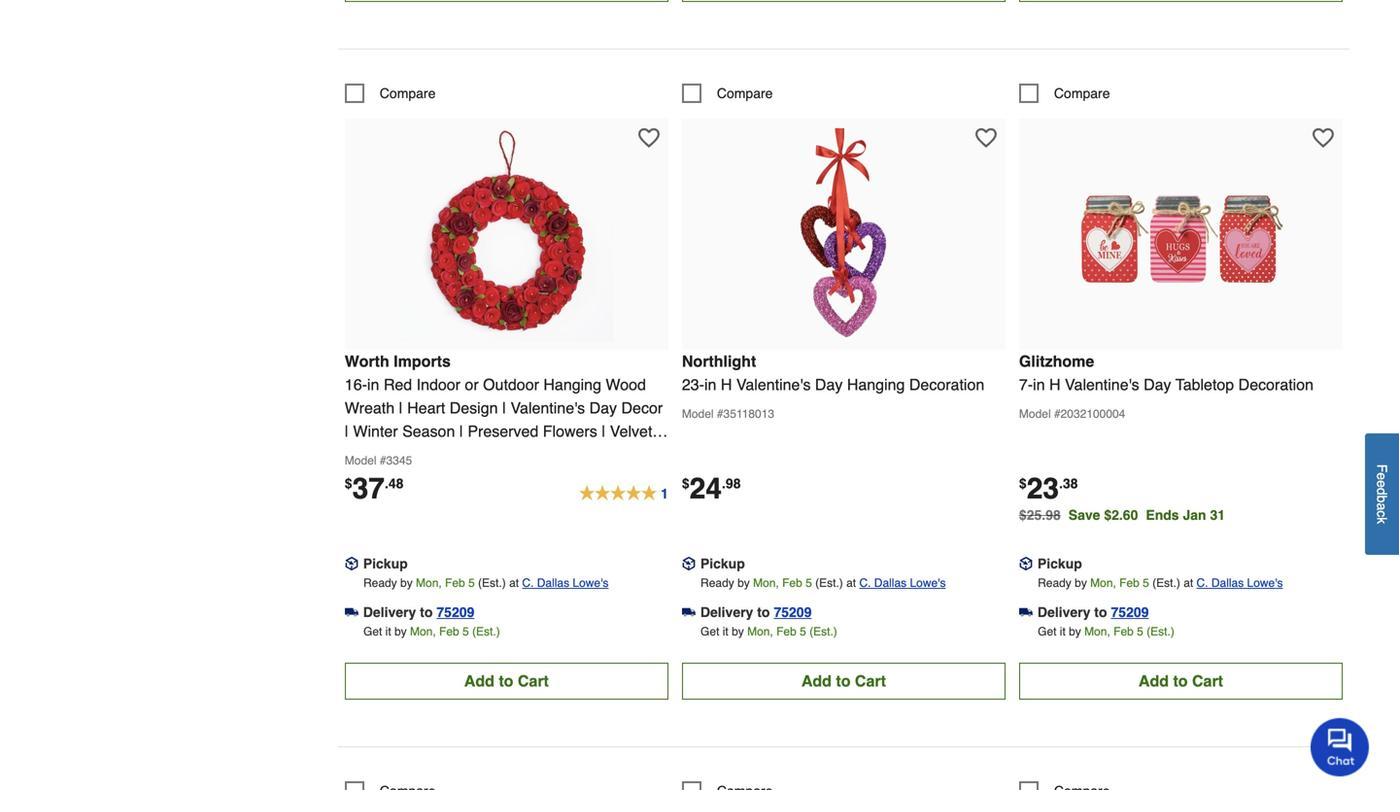Task type: vqa. For each thing, say whether or not it's contained in the screenshot.
leftmost Model
yes



Task type: locate. For each thing, give the bounding box(es) containing it.
0 horizontal spatial heart outline image
[[638, 127, 660, 149]]

h inside glitzhome 7-in h valentine's day tabletop decoration
[[1050, 376, 1061, 394]]

0 horizontal spatial 75209
[[437, 605, 475, 620]]

1 add from the left
[[464, 672, 495, 690]]

2 h from the left
[[1050, 376, 1061, 394]]

pickup
[[363, 556, 408, 571], [701, 556, 745, 571], [1038, 556, 1083, 571]]

ready down $ 24 .98
[[701, 576, 735, 590]]

valentine's up 2032100004
[[1065, 376, 1140, 394]]

compare for the '5014219051' element
[[717, 85, 773, 101]]

1 horizontal spatial truck filled image
[[1020, 606, 1033, 619]]

1 delivery from the left
[[363, 605, 416, 620]]

2 horizontal spatial compare
[[1055, 85, 1111, 101]]

pickup image
[[345, 557, 358, 571], [682, 557, 696, 571]]

h inside northlight 23-in h valentine's day hanging decoration
[[721, 376, 732, 394]]

in down glitzhome
[[1033, 376, 1046, 394]]

1 horizontal spatial pickup
[[701, 556, 745, 571]]

valentine's inside worth imports 16-in red indoor or outdoor hanging wood wreath | heart design | valentine's day decor | winter season | preserved flowers | velvet roses model # 3345
[[511, 399, 585, 417]]

1 horizontal spatial delivery to 75209
[[701, 605, 812, 620]]

day for tabletop
[[1144, 376, 1172, 394]]

1 horizontal spatial add to cart
[[802, 672, 886, 690]]

2 horizontal spatial at
[[1184, 576, 1194, 590]]

1 horizontal spatial delivery
[[701, 605, 754, 620]]

0 horizontal spatial pickup image
[[345, 557, 358, 571]]

decoration inside northlight 23-in h valentine's day hanging decoration
[[910, 376, 985, 394]]

1 horizontal spatial c. dallas lowe's button
[[860, 573, 946, 593]]

truck filled image
[[682, 606, 696, 619], [1020, 606, 1033, 619]]

2 horizontal spatial 75209 button
[[1112, 603, 1149, 622]]

1 horizontal spatial valentine's
[[737, 376, 811, 394]]

mon,
[[416, 576, 442, 590], [753, 576, 779, 590], [1091, 576, 1117, 590], [410, 625, 436, 639], [748, 625, 774, 639], [1085, 625, 1111, 639]]

1 horizontal spatial 75209
[[774, 605, 812, 620]]

2 horizontal spatial delivery
[[1038, 605, 1091, 620]]

75209 for second truck filled icon from left
[[1112, 605, 1149, 620]]

it
[[386, 625, 391, 639], [723, 625, 729, 639], [1060, 625, 1066, 639]]

h for 23-
[[721, 376, 732, 394]]

2 horizontal spatial ready by mon, feb 5 (est.) at c. dallas lowe's
[[1038, 576, 1284, 590]]

2 c. from the left
[[860, 576, 871, 590]]

0 horizontal spatial get it by mon, feb 5 (est.)
[[364, 625, 500, 639]]

get for truck filled image
[[364, 625, 382, 639]]

delivery
[[363, 605, 416, 620], [701, 605, 754, 620], [1038, 605, 1091, 620]]

1 horizontal spatial hanging
[[847, 376, 905, 394]]

| left 'winter'
[[345, 422, 349, 440]]

2 $ from the left
[[682, 476, 690, 491]]

1 add to cart from the left
[[464, 672, 549, 690]]

valentine's inside glitzhome 7-in h valentine's day tabletop decoration
[[1065, 376, 1140, 394]]

day inside northlight 23-in h valentine's day hanging decoration
[[815, 376, 843, 394]]

1 horizontal spatial pickup image
[[682, 557, 696, 571]]

3 c. from the left
[[1197, 576, 1209, 590]]

2 add to cart from the left
[[802, 672, 886, 690]]

c. dallas lowe's button
[[522, 573, 609, 593], [860, 573, 946, 593], [1197, 573, 1284, 593]]

delivery to 75209
[[363, 605, 475, 620], [701, 605, 812, 620], [1038, 605, 1149, 620]]

1 horizontal spatial get it by mon, feb 5 (est.)
[[701, 625, 838, 639]]

3 get it by mon, feb 5 (est.) from the left
[[1038, 625, 1175, 639]]

75209 button for 1st truck filled icon from left
[[774, 603, 812, 622]]

pickup image down 24
[[682, 557, 696, 571]]

0 horizontal spatial c.
[[522, 576, 534, 590]]

2 pickup from the left
[[701, 556, 745, 571]]

model for 7-
[[1020, 407, 1051, 421]]

model # 2032100004
[[1020, 407, 1126, 421]]

tabletop
[[1176, 376, 1235, 394]]

indoor
[[417, 376, 461, 394]]

2 e from the top
[[1375, 480, 1391, 488]]

1 get it by mon, feb 5 (est.) from the left
[[364, 625, 500, 639]]

0 horizontal spatial at
[[509, 576, 519, 590]]

compare for 5014220905 element at the right top of page
[[1055, 85, 1111, 101]]

$ down roses
[[345, 476, 352, 491]]

in up 'wreath'
[[367, 376, 379, 394]]

1
[[661, 486, 669, 501]]

2 horizontal spatial lowe's
[[1248, 576, 1284, 590]]

2 horizontal spatial dallas
[[1212, 576, 1244, 590]]

2 horizontal spatial it
[[1060, 625, 1066, 639]]

1 add to cart button from the left
[[345, 663, 669, 700]]

in inside glitzhome 7-in h valentine's day tabletop decoration
[[1033, 376, 1046, 394]]

2 horizontal spatial c. dallas lowe's button
[[1197, 573, 1284, 593]]

0 horizontal spatial #
[[380, 454, 386, 467]]

1 horizontal spatial lowe's
[[910, 576, 946, 590]]

0 horizontal spatial lowe's
[[573, 576, 609, 590]]

1 horizontal spatial in
[[705, 376, 717, 394]]

flowers
[[543, 422, 598, 440]]

0 horizontal spatial it
[[386, 625, 391, 639]]

hanging inside worth imports 16-in red indoor or outdoor hanging wood wreath | heart design | valentine's day decor | winter season | preserved flowers | velvet roses model # 3345
[[544, 376, 602, 394]]

2 horizontal spatial get it by mon, feb 5 (est.)
[[1038, 625, 1175, 639]]

2 pickup image from the left
[[682, 557, 696, 571]]

2 horizontal spatial pickup
[[1038, 556, 1083, 571]]

2 horizontal spatial $
[[1020, 476, 1027, 491]]

1 c. dallas lowe's button from the left
[[522, 573, 609, 593]]

37
[[352, 472, 385, 505]]

2 horizontal spatial delivery to 75209
[[1038, 605, 1149, 620]]

| down "red"
[[399, 399, 403, 417]]

2 truck filled image from the left
[[1020, 606, 1033, 619]]

compare inside 5001251543 element
[[380, 85, 436, 101]]

| up "preserved"
[[503, 399, 507, 417]]

1 $ from the left
[[345, 476, 352, 491]]

2 cart from the left
[[855, 672, 886, 690]]

get
[[364, 625, 382, 639], [701, 625, 720, 639], [1038, 625, 1057, 639]]

1 pickup from the left
[[363, 556, 408, 571]]

1 delivery to 75209 from the left
[[363, 605, 475, 620]]

0 horizontal spatial get
[[364, 625, 382, 639]]

75209 button
[[437, 603, 475, 622], [774, 603, 812, 622], [1112, 603, 1149, 622]]

# for 23-
[[717, 407, 724, 421]]

2 get from the left
[[701, 625, 720, 639]]

add
[[464, 672, 495, 690], [802, 672, 832, 690], [1139, 672, 1169, 690]]

0 horizontal spatial hanging
[[544, 376, 602, 394]]

model for 23-
[[682, 407, 714, 421]]

1 pickup image from the left
[[345, 557, 358, 571]]

e up d
[[1375, 473, 1391, 480]]

wood
[[606, 376, 646, 394]]

delivery for second truck filled icon from left
[[1038, 605, 1091, 620]]

3 ready from the left
[[1038, 576, 1072, 590]]

2 75209 from the left
[[774, 605, 812, 620]]

0 horizontal spatial pickup
[[363, 556, 408, 571]]

$ right "1"
[[682, 476, 690, 491]]

3 delivery to 75209 from the left
[[1038, 605, 1149, 620]]

1 horizontal spatial model
[[682, 407, 714, 421]]

3 75209 button from the left
[[1112, 603, 1149, 622]]

h down northlight
[[721, 376, 732, 394]]

1 horizontal spatial compare
[[717, 85, 773, 101]]

jan
[[1183, 507, 1207, 523]]

2 at from the left
[[847, 576, 857, 590]]

1 horizontal spatial dallas
[[875, 576, 907, 590]]

model down 7- on the right
[[1020, 407, 1051, 421]]

2 ready by mon, feb 5 (est.) at c. dallas lowe's from the left
[[701, 576, 946, 590]]

2 dallas from the left
[[875, 576, 907, 590]]

in down northlight
[[705, 376, 717, 394]]

ready by mon, feb 5 (est.) at c. dallas lowe's
[[364, 576, 609, 590], [701, 576, 946, 590], [1038, 576, 1284, 590]]

2 horizontal spatial ready
[[1038, 576, 1072, 590]]

75209 for 1st truck filled icon from left
[[774, 605, 812, 620]]

0 horizontal spatial $
[[345, 476, 352, 491]]

valentine's
[[737, 376, 811, 394], [1065, 376, 1140, 394], [511, 399, 585, 417]]

pickup down actual price $24.98 element
[[701, 556, 745, 571]]

pickup right pickup icon
[[1038, 556, 1083, 571]]

1 h from the left
[[721, 376, 732, 394]]

day
[[815, 376, 843, 394], [1144, 376, 1172, 394], [590, 399, 617, 417]]

1 at from the left
[[509, 576, 519, 590]]

2 horizontal spatial valentine's
[[1065, 376, 1140, 394]]

in for glitzhome 7-in h valentine's day tabletop decoration
[[1033, 376, 1046, 394]]

compare for 5001251543 element
[[380, 85, 436, 101]]

3 it from the left
[[1060, 625, 1066, 639]]

.98
[[722, 476, 741, 491]]

pickup image up truck filled image
[[345, 557, 358, 571]]

was price $25.98 element
[[1020, 502, 1069, 523]]

decoration for 7-in h valentine's day tabletop decoration
[[1239, 376, 1314, 394]]

1 horizontal spatial heart outline image
[[1313, 127, 1335, 149]]

save
[[1069, 507, 1101, 523]]

0 horizontal spatial dallas
[[537, 576, 570, 590]]

2 75209 button from the left
[[774, 603, 812, 622]]

0 horizontal spatial 75209 button
[[437, 603, 475, 622]]

1 horizontal spatial get
[[701, 625, 720, 639]]

0 horizontal spatial add to cart button
[[345, 663, 669, 700]]

$25.98 save $2.60 ends jan 31
[[1020, 507, 1226, 523]]

1 horizontal spatial #
[[717, 407, 724, 421]]

1 button
[[579, 475, 669, 503]]

3 ready by mon, feb 5 (est.) at c. dallas lowe's from the left
[[1038, 576, 1284, 590]]

1 ready by mon, feb 5 (est.) at c. dallas lowe's from the left
[[364, 576, 609, 590]]

24
[[690, 472, 722, 505]]

compare inside 5014220905 element
[[1055, 85, 1111, 101]]

1 horizontal spatial $
[[682, 476, 690, 491]]

1 compare from the left
[[380, 85, 436, 101]]

day inside worth imports 16-in red indoor or outdoor hanging wood wreath | heart design | valentine's day decor | winter season | preserved flowers | velvet roses model # 3345
[[590, 399, 617, 417]]

5014963407 element
[[682, 781, 773, 790]]

$ inside $ 37 .48
[[345, 476, 352, 491]]

worth imports 3345 16-in red indoor or outdoor hanging wood wreath | heart design | valentine's day decor | winter season | preserved flowers | velvet roses image
[[400, 128, 614, 342]]

add to cart
[[464, 672, 549, 690], [802, 672, 886, 690], [1139, 672, 1224, 690]]

5014220905 element
[[1020, 83, 1111, 103]]

3 add from the left
[[1139, 672, 1169, 690]]

0 horizontal spatial add to cart
[[464, 672, 549, 690]]

0 horizontal spatial compare
[[380, 85, 436, 101]]

valentine's inside northlight 23-in h valentine's day hanging decoration
[[737, 376, 811, 394]]

3 delivery from the left
[[1038, 605, 1091, 620]]

# down glitzhome
[[1055, 407, 1061, 421]]

decoration for 23-in h valentine's day hanging decoration
[[910, 376, 985, 394]]

2 horizontal spatial add
[[1139, 672, 1169, 690]]

hanging
[[544, 376, 602, 394], [847, 376, 905, 394]]

decoration left 7- on the right
[[910, 376, 985, 394]]

model up 37
[[345, 454, 377, 467]]

1 horizontal spatial add
[[802, 672, 832, 690]]

pickup down $ 37 .48
[[363, 556, 408, 571]]

c.
[[522, 576, 534, 590], [860, 576, 871, 590], [1197, 576, 1209, 590]]

get for second truck filled icon from left
[[1038, 625, 1057, 639]]

at for 1st truck filled icon from left
[[847, 576, 857, 590]]

cart
[[518, 672, 549, 690], [855, 672, 886, 690], [1193, 672, 1224, 690]]

chat invite button image
[[1311, 717, 1371, 777]]

0 horizontal spatial truck filled image
[[682, 606, 696, 619]]

ready down $ 37 .48
[[364, 576, 397, 590]]

e up "b"
[[1375, 480, 1391, 488]]

# down northlight
[[717, 407, 724, 421]]

season
[[403, 422, 455, 440]]

#
[[717, 407, 724, 421], [1055, 407, 1061, 421], [380, 454, 386, 467]]

wreath
[[345, 399, 395, 417]]

2 horizontal spatial add to cart button
[[1020, 663, 1343, 700]]

decoration
[[910, 376, 985, 394], [1239, 376, 1314, 394]]

0 horizontal spatial h
[[721, 376, 732, 394]]

$ 37 .48
[[345, 472, 404, 505]]

3 get from the left
[[1038, 625, 1057, 639]]

ready down $25.98
[[1038, 576, 1072, 590]]

1 horizontal spatial decoration
[[1239, 376, 1314, 394]]

northlight 35118013 23-in h valentine's day hanging decoration image
[[737, 128, 951, 342]]

5014219051 element
[[682, 83, 773, 103]]

16-
[[345, 376, 367, 394]]

0 horizontal spatial valentine's
[[511, 399, 585, 417]]

1 horizontal spatial ready
[[701, 576, 735, 590]]

ready
[[364, 576, 397, 590], [701, 576, 735, 590], [1038, 576, 1072, 590]]

in for northlight 23-in h valentine's day hanging decoration
[[705, 376, 717, 394]]

1 75209 button from the left
[[437, 603, 475, 622]]

model down 23-
[[682, 407, 714, 421]]

2 horizontal spatial cart
[[1193, 672, 1224, 690]]

e
[[1375, 473, 1391, 480], [1375, 480, 1391, 488]]

0 horizontal spatial day
[[590, 399, 617, 417]]

2 in from the left
[[705, 376, 717, 394]]

3 in from the left
[[1033, 376, 1046, 394]]

3 add to cart from the left
[[1139, 672, 1224, 690]]

model
[[682, 407, 714, 421], [1020, 407, 1051, 421], [345, 454, 377, 467]]

in
[[367, 376, 379, 394], [705, 376, 717, 394], [1033, 376, 1046, 394]]

2 horizontal spatial c.
[[1197, 576, 1209, 590]]

0 horizontal spatial delivery
[[363, 605, 416, 620]]

valentine's up flowers
[[511, 399, 585, 417]]

pickup image
[[1020, 557, 1033, 571]]

by
[[401, 576, 413, 590], [738, 576, 750, 590], [1075, 576, 1088, 590], [395, 625, 407, 639], [732, 625, 744, 639], [1069, 625, 1082, 639]]

day for hanging
[[815, 376, 843, 394]]

b
[[1375, 495, 1391, 503]]

2 add from the left
[[802, 672, 832, 690]]

heart outline image
[[638, 127, 660, 149], [1313, 127, 1335, 149]]

c. dallas lowe's button for '75209' button related to 1st truck filled icon from left
[[860, 573, 946, 593]]

compare inside the '5014219051' element
[[717, 85, 773, 101]]

$ up "was price $25.98" element
[[1020, 476, 1027, 491]]

get it by mon, feb 5 (est.)
[[364, 625, 500, 639], [701, 625, 838, 639], [1038, 625, 1175, 639]]

2 delivery from the left
[[701, 605, 754, 620]]

f
[[1375, 464, 1391, 473]]

5
[[469, 576, 475, 590], [806, 576, 812, 590], [1143, 576, 1150, 590], [463, 625, 469, 639], [800, 625, 807, 639], [1137, 625, 1144, 639]]

1 hanging from the left
[[544, 376, 602, 394]]

0 horizontal spatial add
[[464, 672, 495, 690]]

2 horizontal spatial #
[[1055, 407, 1061, 421]]

2 horizontal spatial in
[[1033, 376, 1046, 394]]

$ for 23
[[1020, 476, 1027, 491]]

# up .48
[[380, 454, 386, 467]]

2 compare from the left
[[717, 85, 773, 101]]

|
[[399, 399, 403, 417], [503, 399, 507, 417], [345, 422, 349, 440], [460, 422, 464, 440], [602, 422, 606, 440]]

1 horizontal spatial c.
[[860, 576, 871, 590]]

2 hanging from the left
[[847, 376, 905, 394]]

1 decoration from the left
[[910, 376, 985, 394]]

$2.60
[[1105, 507, 1139, 523]]

2 horizontal spatial get
[[1038, 625, 1057, 639]]

1 it from the left
[[386, 625, 391, 639]]

1 in from the left
[[367, 376, 379, 394]]

$25.98
[[1020, 507, 1061, 523]]

1 horizontal spatial add to cart button
[[682, 663, 1006, 700]]

2 it from the left
[[723, 625, 729, 639]]

add to cart button
[[345, 663, 669, 700], [682, 663, 1006, 700], [1020, 663, 1343, 700]]

compare
[[380, 85, 436, 101], [717, 85, 773, 101], [1055, 85, 1111, 101]]

2 decoration from the left
[[1239, 376, 1314, 394]]

lowe's
[[573, 576, 609, 590], [910, 576, 946, 590], [1248, 576, 1284, 590]]

pickup image for truck filled image
[[345, 557, 358, 571]]

h down glitzhome
[[1050, 376, 1061, 394]]

get it by mon, feb 5 (est.) for second truck filled icon from left
[[1038, 625, 1175, 639]]

1 horizontal spatial cart
[[855, 672, 886, 690]]

0 horizontal spatial delivery to 75209
[[363, 605, 475, 620]]

3 $ from the left
[[1020, 476, 1027, 491]]

(est.)
[[478, 576, 506, 590], [816, 576, 844, 590], [1153, 576, 1181, 590], [472, 625, 500, 639], [810, 625, 838, 639], [1147, 625, 1175, 639]]

5001251543 element
[[345, 83, 436, 103]]

decoration right tabletop
[[1239, 376, 1314, 394]]

1 get from the left
[[364, 625, 382, 639]]

1 horizontal spatial at
[[847, 576, 857, 590]]

3 compare from the left
[[1055, 85, 1111, 101]]

0 horizontal spatial ready
[[364, 576, 397, 590]]

2 get it by mon, feb 5 (est.) from the left
[[701, 625, 838, 639]]

$ inside $ 24 .98
[[682, 476, 690, 491]]

0 horizontal spatial cart
[[518, 672, 549, 690]]

| down design
[[460, 422, 464, 440]]

valentine's up 35118013
[[737, 376, 811, 394]]

0 horizontal spatial c. dallas lowe's button
[[522, 573, 609, 593]]

2 horizontal spatial model
[[1020, 407, 1051, 421]]

$ for 24
[[682, 476, 690, 491]]

1 horizontal spatial 75209 button
[[774, 603, 812, 622]]

$ inside $ 23 .38
[[1020, 476, 1027, 491]]

in inside northlight 23-in h valentine's day hanging decoration
[[705, 376, 717, 394]]

3 c. dallas lowe's button from the left
[[1197, 573, 1284, 593]]

1 cart from the left
[[518, 672, 549, 690]]

1 horizontal spatial day
[[815, 376, 843, 394]]

23
[[1027, 472, 1060, 505]]

feb
[[445, 576, 465, 590], [783, 576, 803, 590], [1120, 576, 1140, 590], [439, 625, 460, 639], [777, 625, 797, 639], [1114, 625, 1134, 639]]

1 horizontal spatial h
[[1050, 376, 1061, 394]]

2 horizontal spatial day
[[1144, 376, 1172, 394]]

2 horizontal spatial add to cart
[[1139, 672, 1224, 690]]

ends
[[1146, 507, 1180, 523]]

3 add to cart button from the left
[[1020, 663, 1343, 700]]

0 horizontal spatial in
[[367, 376, 379, 394]]

1 75209 from the left
[[437, 605, 475, 620]]

dallas
[[537, 576, 570, 590], [875, 576, 907, 590], [1212, 576, 1244, 590]]

0 horizontal spatial ready by mon, feb 5 (est.) at c. dallas lowe's
[[364, 576, 609, 590]]

$
[[345, 476, 352, 491], [682, 476, 690, 491], [1020, 476, 1027, 491]]

5001637397 element
[[345, 781, 436, 790]]

2 horizontal spatial 75209
[[1112, 605, 1149, 620]]

model inside worth imports 16-in red indoor or outdoor hanging wood wreath | heart design | valentine's day decor | winter season | preserved flowers | velvet roses model # 3345
[[345, 454, 377, 467]]

a
[[1375, 503, 1391, 510]]

75209
[[437, 605, 475, 620], [774, 605, 812, 620], [1112, 605, 1149, 620]]

h
[[721, 376, 732, 394], [1050, 376, 1061, 394]]

75209 button for second truck filled icon from left
[[1112, 603, 1149, 622]]

1 horizontal spatial ready by mon, feb 5 (est.) at c. dallas lowe's
[[701, 576, 946, 590]]

0 horizontal spatial decoration
[[910, 376, 985, 394]]

1 horizontal spatial it
[[723, 625, 729, 639]]

1 heart outline image from the left
[[638, 127, 660, 149]]

to
[[420, 605, 433, 620], [757, 605, 770, 620], [1095, 605, 1108, 620], [499, 672, 514, 690], [836, 672, 851, 690], [1174, 672, 1188, 690]]

heart
[[407, 399, 445, 417]]

0 horizontal spatial model
[[345, 454, 377, 467]]

day inside glitzhome 7-in h valentine's day tabletop decoration
[[1144, 376, 1172, 394]]

at
[[509, 576, 519, 590], [847, 576, 857, 590], [1184, 576, 1194, 590]]

3 at from the left
[[1184, 576, 1194, 590]]

3 75209 from the left
[[1112, 605, 1149, 620]]

2 c. dallas lowe's button from the left
[[860, 573, 946, 593]]

decoration inside glitzhome 7-in h valentine's day tabletop decoration
[[1239, 376, 1314, 394]]



Task type: describe. For each thing, give the bounding box(es) containing it.
75209 button for truck filled image
[[437, 603, 475, 622]]

northlight
[[682, 352, 757, 370]]

outdoor
[[483, 376, 539, 394]]

2 heart outline image from the left
[[1313, 127, 1335, 149]]

2 ready from the left
[[701, 576, 735, 590]]

glitzhome
[[1020, 352, 1095, 370]]

k
[[1375, 517, 1391, 524]]

31
[[1211, 507, 1226, 523]]

imports
[[394, 352, 451, 370]]

preserved
[[468, 422, 539, 440]]

glitzhome 2032100004 7-in h valentine's day tabletop decoration image
[[1075, 128, 1288, 342]]

2 delivery to 75209 from the left
[[701, 605, 812, 620]]

.38
[[1060, 476, 1079, 491]]

2 lowe's from the left
[[910, 576, 946, 590]]

or
[[465, 376, 479, 394]]

actual price $23.38 element
[[1020, 472, 1079, 505]]

5013211767 element
[[1020, 781, 1111, 790]]

add to cart for first the add to cart button from left
[[464, 672, 549, 690]]

d
[[1375, 488, 1391, 495]]

1 e from the top
[[1375, 473, 1391, 480]]

actual price $37.48 element
[[345, 472, 404, 505]]

glitzhome 7-in h valentine's day tabletop decoration
[[1020, 352, 1314, 394]]

valentine's for glitzhome
[[1065, 376, 1140, 394]]

truck filled image
[[345, 606, 358, 619]]

ready by mon, feb 5 (est.) at c. dallas lowe's for 1st truck filled icon from left
[[701, 576, 946, 590]]

c. dallas lowe's button for '75209' button associated with truck filled image
[[522, 573, 609, 593]]

# for 7-
[[1055, 407, 1061, 421]]

c
[[1375, 510, 1391, 517]]

f e e d b a c k
[[1375, 464, 1391, 524]]

3 cart from the left
[[1193, 672, 1224, 690]]

savings save $2.60 element
[[1069, 507, 1234, 523]]

1 c. from the left
[[522, 576, 534, 590]]

3345
[[386, 454, 412, 467]]

model # 35118013
[[682, 407, 775, 421]]

1 truck filled image from the left
[[682, 606, 696, 619]]

red
[[384, 376, 412, 394]]

ready by mon, feb 5 (est.) at c. dallas lowe's for truck filled image
[[364, 576, 609, 590]]

23-
[[682, 376, 705, 394]]

get it by mon, feb 5 (est.) for 1st truck filled icon from left
[[701, 625, 838, 639]]

hanging inside northlight 23-in h valentine's day hanging decoration
[[847, 376, 905, 394]]

c. dallas lowe's button for second truck filled icon from left '75209' button
[[1197, 573, 1284, 593]]

in inside worth imports 16-in red indoor or outdoor hanging wood wreath | heart design | valentine's day decor | winter season | preserved flowers | velvet roses model # 3345
[[367, 376, 379, 394]]

roses
[[345, 446, 389, 464]]

3 pickup from the left
[[1038, 556, 1083, 571]]

$ for 37
[[345, 476, 352, 491]]

35118013
[[724, 407, 775, 421]]

h for 7-
[[1050, 376, 1061, 394]]

valentine's for northlight
[[737, 376, 811, 394]]

# inside worth imports 16-in red indoor or outdoor hanging wood wreath | heart design | valentine's day decor | winter season | preserved flowers | velvet roses model # 3345
[[380, 454, 386, 467]]

get it by mon, feb 5 (est.) for truck filled image
[[364, 625, 500, 639]]

delivery for 1st truck filled icon from left
[[701, 605, 754, 620]]

delivery for truck filled image
[[363, 605, 416, 620]]

at for truck filled image
[[509, 576, 519, 590]]

northlight 23-in h valentine's day hanging decoration
[[682, 352, 985, 394]]

.48
[[385, 476, 404, 491]]

3 lowe's from the left
[[1248, 576, 1284, 590]]

1 ready from the left
[[364, 576, 397, 590]]

decor
[[622, 399, 663, 417]]

at for second truck filled icon from left
[[1184, 576, 1194, 590]]

7-
[[1020, 376, 1033, 394]]

actual price $24.98 element
[[682, 472, 741, 505]]

3 dallas from the left
[[1212, 576, 1244, 590]]

f e e d b a c k button
[[1366, 433, 1400, 555]]

worth imports 16-in red indoor or outdoor hanging wood wreath | heart design | valentine's day decor | winter season | preserved flowers | velvet roses model # 3345
[[345, 352, 663, 467]]

75209 for truck filled image
[[437, 605, 475, 620]]

ready by mon, feb 5 (est.) at c. dallas lowe's for second truck filled icon from left
[[1038, 576, 1284, 590]]

$ 24 .98
[[682, 472, 741, 505]]

design
[[450, 399, 498, 417]]

$ 23 .38
[[1020, 472, 1079, 505]]

2032100004
[[1061, 407, 1126, 421]]

get for 1st truck filled icon from left
[[701, 625, 720, 639]]

ends jan 31 element
[[1146, 507, 1234, 523]]

add to cart for first the add to cart button from right
[[1139, 672, 1224, 690]]

pickup image for 1st truck filled icon from left
[[682, 557, 696, 571]]

| left velvet
[[602, 422, 606, 440]]

2 add to cart button from the left
[[682, 663, 1006, 700]]

1 lowe's from the left
[[573, 576, 609, 590]]

velvet
[[610, 422, 653, 440]]

add to cart for 2nd the add to cart button from right
[[802, 672, 886, 690]]

heart outline image
[[976, 127, 997, 149]]

winter
[[353, 422, 398, 440]]

1 dallas from the left
[[537, 576, 570, 590]]

worth
[[345, 352, 390, 370]]



